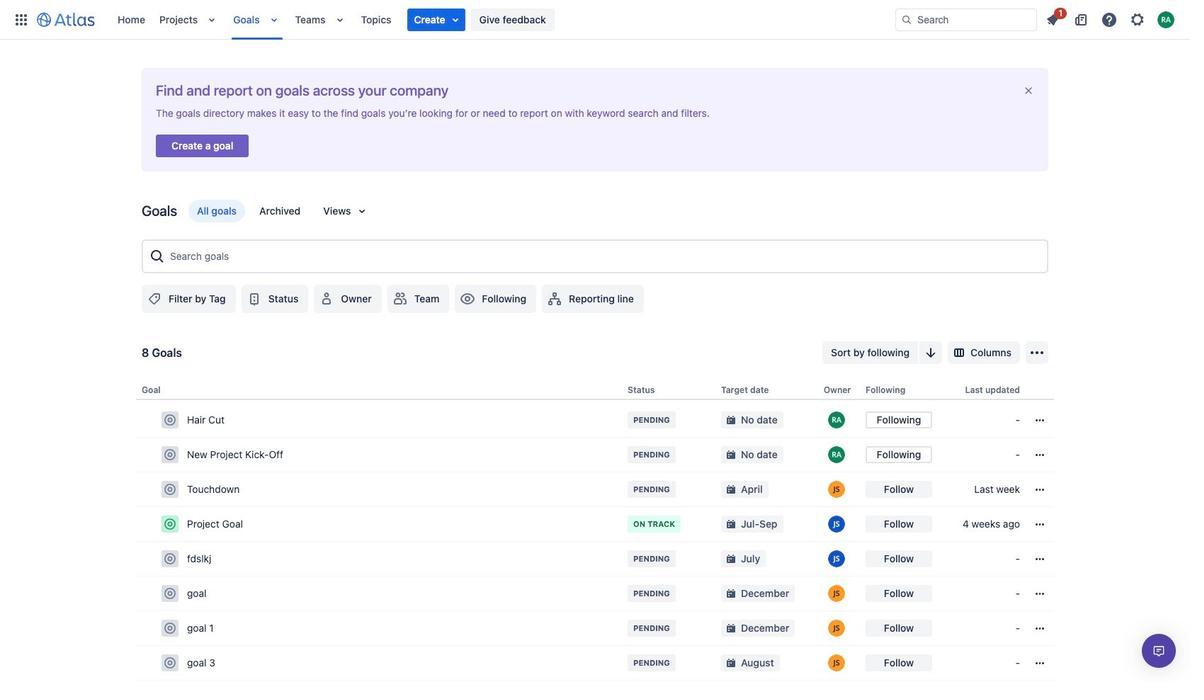 Task type: vqa. For each thing, say whether or not it's contained in the screenshot.
4th More icon from the top
yes



Task type: describe. For each thing, give the bounding box(es) containing it.
goal image
[[164, 588, 176, 600]]

more options image
[[1029, 344, 1046, 361]]

switch to... image
[[13, 11, 30, 28]]

1 horizontal spatial list item
[[1040, 5, 1067, 31]]

reverse sort order image
[[923, 344, 940, 361]]

label image
[[146, 291, 163, 308]]

1 horizontal spatial list
[[1040, 5, 1182, 31]]

notifications image
[[1045, 11, 1062, 28]]

hair cut image
[[164, 415, 176, 426]]

more icon image for touchdown image
[[1032, 481, 1049, 498]]

close banner image
[[1023, 85, 1035, 96]]

more icon image for new project kick-off icon
[[1032, 447, 1049, 464]]

more icon image for project goal icon
[[1032, 516, 1049, 533]]

more icon image for goal 1 image
[[1032, 620, 1049, 637]]

more icon image for the goal 3 image
[[1032, 655, 1049, 672]]

help image
[[1101, 11, 1118, 28]]

more icon image for fdslkj image
[[1032, 551, 1049, 568]]

following image
[[460, 291, 477, 308]]



Task type: locate. For each thing, give the bounding box(es) containing it.
None search field
[[896, 8, 1038, 31]]

open intercom messenger image
[[1151, 643, 1168, 660]]

goal 1 image
[[164, 623, 176, 634]]

0 horizontal spatial list
[[111, 0, 896, 39]]

project goal image
[[164, 519, 176, 530]]

search image
[[902, 14, 913, 25]]

8 more icon image from the top
[[1032, 655, 1049, 672]]

touchdown image
[[164, 484, 176, 496]]

0 horizontal spatial list item
[[407, 8, 465, 31]]

1 more icon image from the top
[[1032, 412, 1049, 429]]

Search goals field
[[166, 244, 1042, 269]]

list
[[111, 0, 896, 39], [1040, 5, 1182, 31]]

new project kick-off image
[[164, 449, 176, 461]]

banner
[[0, 0, 1191, 40]]

search goals image
[[149, 248, 166, 265]]

4 more icon image from the top
[[1032, 516, 1049, 533]]

list item inside top element
[[407, 8, 465, 31]]

3 more icon image from the top
[[1032, 481, 1049, 498]]

more icon image for goal icon
[[1032, 586, 1049, 603]]

top element
[[9, 0, 896, 39]]

fdslkj image
[[164, 554, 176, 565]]

more icon image
[[1032, 412, 1049, 429], [1032, 447, 1049, 464], [1032, 481, 1049, 498], [1032, 516, 1049, 533], [1032, 551, 1049, 568], [1032, 586, 1049, 603], [1032, 620, 1049, 637], [1032, 655, 1049, 672]]

goal 3 image
[[164, 658, 176, 669]]

list item
[[1040, 5, 1067, 31], [407, 8, 465, 31]]

2 more icon image from the top
[[1032, 447, 1049, 464]]

account image
[[1158, 11, 1175, 28]]

6 more icon image from the top
[[1032, 586, 1049, 603]]

7 more icon image from the top
[[1032, 620, 1049, 637]]

more icon image for "hair cut" icon
[[1032, 412, 1049, 429]]

5 more icon image from the top
[[1032, 551, 1049, 568]]

status image
[[246, 291, 263, 308]]

Search field
[[896, 8, 1038, 31]]

settings image
[[1130, 11, 1147, 28]]



